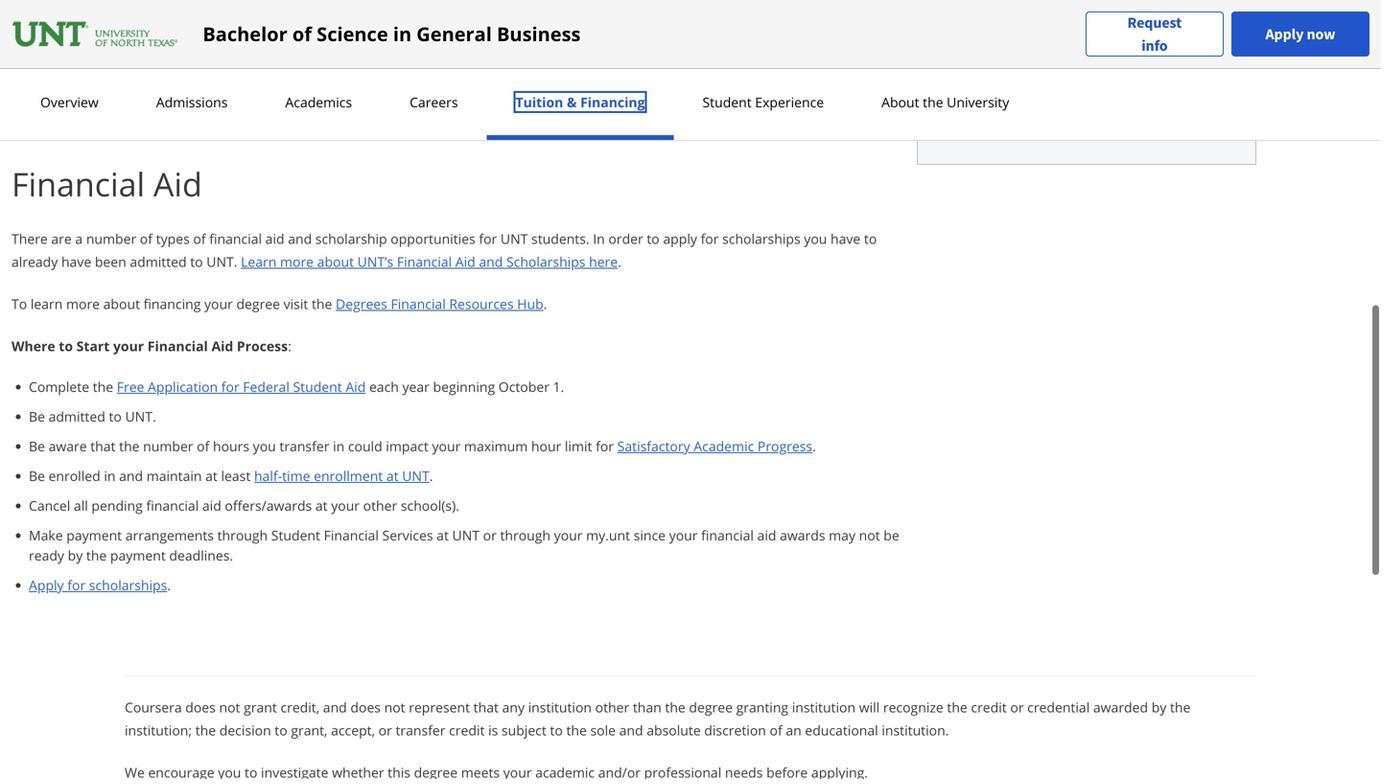 Task type: vqa. For each thing, say whether or not it's contained in the screenshot.
rightmost the time
no



Task type: describe. For each thing, give the bounding box(es) containing it.
in inside * if you are in the state of texas but haven't established residency (1 year) the tuition charge will be $750/sch. if you have more than 150 hours of transfer credit from texas schools, the tuition charge will be $580/sch. if you fall into the above categories, please contact bsgbcoursera@unt.edu to discuss options.
[[81, 36, 93, 54]]

aid inside list
[[346, 378, 366, 396]]

represent
[[409, 699, 470, 717]]

financing
[[580, 93, 645, 111]]

contact
[[743, 59, 789, 77]]

financial down learn more about unt's financial aid and scholarships here link
[[391, 295, 446, 313]]

cancel all pending financial aid offers/awards at your other school(s).
[[29, 497, 459, 515]]

0 horizontal spatial have
[[61, 253, 91, 271]]

for right apply
[[701, 230, 719, 248]]

the left decision
[[195, 722, 216, 740]]

half-
[[254, 467, 282, 485]]

state
[[120, 36, 151, 54]]

aid left process
[[211, 337, 233, 355]]

enrolled
[[49, 467, 100, 485]]

coursera
[[125, 699, 182, 717]]

science
[[317, 21, 388, 47]]

the right recognize
[[947, 699, 968, 717]]

aid down opportunities
[[455, 253, 476, 271]]

hour
[[531, 437, 561, 456]]

now
[[1307, 24, 1336, 44]]

here
[[589, 253, 618, 271]]

unt. inside list item
[[125, 408, 156, 426]]

overview
[[40, 93, 99, 111]]

hours inside 'list item'
[[213, 437, 249, 456]]

0 vertical spatial student
[[703, 93, 752, 111]]

to
[[12, 295, 27, 313]]

. down scholarships
[[544, 295, 547, 313]]

2 does from the left
[[350, 699, 381, 717]]

since
[[634, 527, 666, 545]]

transfer inside the coursera does not grant credit, and does not represent that any institution other than the degree granting institution will recognize the credit or credential awarded by the institution; the decision to grant, accept, or transfer credit is subject to the sole and absolute discretion of an educational institution.
[[396, 722, 446, 740]]

free
[[117, 378, 144, 396]]

0 vertical spatial degree
[[236, 295, 280, 313]]

coursera does not grant credit, and does not represent that any institution other than the degree granting institution will recognize the credit or credential awarded by the institution; the decision to grant, accept, or transfer credit is subject to the sole and absolute discretion of an educational institution.
[[125, 699, 1191, 740]]

all
[[74, 497, 88, 515]]

from
[[120, 59, 151, 77]]

aid up types
[[153, 162, 202, 206]]

deadlines.
[[169, 547, 233, 565]]

at inside make payment arrangements through student financial services at unt or through your my.unt since your financial aid awards may not be ready by the payment deadlines.
[[437, 527, 449, 545]]

decision
[[219, 722, 271, 740]]

0 horizontal spatial that
[[90, 437, 116, 456]]

of down the *
[[12, 59, 24, 77]]

recognize
[[883, 699, 944, 717]]

order
[[609, 230, 643, 248]]

of left types
[[140, 230, 153, 248]]

be for be aware that the number of hours you transfer in could impact your maximum hour limit for satisfactory academic progress .
[[29, 437, 45, 456]]

financing
[[144, 295, 201, 313]]

request info button
[[1086, 11, 1224, 57]]

aware
[[49, 437, 87, 456]]

business
[[497, 21, 581, 47]]

1 vertical spatial will
[[362, 59, 383, 77]]

into
[[535, 59, 559, 77]]

1 does from the left
[[185, 699, 216, 717]]

1 institution from the left
[[528, 699, 592, 717]]

will for residency
[[586, 36, 607, 54]]

in left (1
[[393, 21, 412, 47]]

haven't
[[235, 36, 280, 54]]

the left sole
[[566, 722, 587, 740]]

but
[[210, 36, 232, 54]]

2 through from the left
[[500, 527, 551, 545]]

financial up there on the top of page
[[12, 162, 145, 206]]

free application for federal student aid link
[[117, 378, 366, 396]]

1 horizontal spatial credit
[[449, 722, 485, 740]]

apply
[[663, 230, 697, 248]]

granting
[[736, 699, 789, 717]]

by inside make payment arrangements through student financial services at unt or through your my.unt since your financial aid awards may not be ready by the payment deadlines.
[[68, 547, 83, 565]]

tuition
[[516, 93, 563, 111]]

financial inside there are a number of types of financial aid and scholarship opportunities for unt students. in order to apply for scholarships you have to already have been admitted to unt.
[[209, 230, 262, 248]]

sole
[[590, 722, 616, 740]]

of right haven't
[[292, 21, 312, 47]]

online
[[1132, 74, 1174, 93]]

your right the since
[[669, 527, 698, 545]]

unt down be aware that the number of hours you transfer in could impact your maximum hour limit for satisfactory academic progress .
[[402, 467, 429, 485]]

credential
[[1027, 699, 1090, 717]]

tuition & financing link
[[510, 93, 651, 111]]

the inside join a unt online information session. see more details in the event section below.
[[1196, 97, 1217, 116]]

unt. inside there are a number of types of financial aid and scholarship opportunities for unt students. in order to apply for scholarships you have to already have been admitted to unt.
[[206, 253, 237, 271]]

be for be enrolled in and maintain at least half-time enrollment at unt .
[[29, 467, 45, 485]]

for right opportunities
[[479, 230, 497, 248]]

satisfactory academic progress link
[[617, 437, 813, 456]]

event
[[941, 120, 976, 139]]

about the university
[[882, 93, 1009, 111]]

and right sole
[[619, 722, 643, 740]]

admissions
[[156, 93, 228, 111]]

cancel
[[29, 497, 70, 515]]

there
[[12, 230, 48, 248]]

hours inside * if you are in the state of texas but haven't established residency (1 year) the tuition charge will be $750/sch. if you have more than 150 hours of transfer credit from texas schools, the tuition charge will be $580/sch. if you fall into the above categories, please contact bsgbcoursera@unt.edu to discuss options.
[[866, 36, 902, 54]]

limit
[[565, 437, 592, 456]]

other inside list item
[[363, 497, 397, 515]]

a inside join a unt online information session. see more details in the event section below.
[[1091, 74, 1098, 93]]

information
[[941, 97, 1016, 116]]

the right visit
[[312, 295, 332, 313]]

than inside * if you are in the state of texas but haven't established residency (1 year) the tuition charge will be $750/sch. if you have more than 150 hours of transfer credit from texas schools, the tuition charge will be $580/sch. if you fall into the above categories, please contact bsgbcoursera@unt.edu to discuss options.
[[807, 36, 836, 54]]

make payment arrangements through student financial services at unt or through your my.unt since your financial aid awards may not be ready by the payment deadlines.
[[29, 527, 899, 565]]

list containing complete the
[[19, 377, 917, 596]]

* if you are in the state of texas but haven't established residency (1 year) the tuition charge will be $750/sch. if you have more than 150 hours of transfer credit from texas schools, the tuition charge will be $580/sch. if you fall into the above categories, please contact bsgbcoursera@unt.edu to discuss options.
[[12, 36, 902, 100]]

your right impact
[[432, 437, 461, 456]]

number inside there are a number of types of financial aid and scholarship opportunities for unt students. in order to apply for scholarships you have to already have been admitted to unt.
[[86, 230, 136, 248]]

the left state
[[96, 36, 117, 54]]

october
[[499, 378, 550, 396]]

aid inside there are a number of types of financial aid and scholarship opportunities for unt students. in order to apply for scholarships you have to already have been admitted to unt.
[[265, 230, 284, 248]]

for left federal
[[221, 378, 239, 396]]

and inside there are a number of types of financial aid and scholarship opportunities for unt students. in order to apply for scholarships you have to already have been admitted to unt.
[[288, 230, 312, 248]]

credit inside * if you are in the state of texas but haven't established residency (1 year) the tuition charge will be $750/sch. if you have more than 150 hours of transfer credit from texas schools, the tuition charge will be $580/sch. if you fall into the above categories, please contact bsgbcoursera@unt.edu to discuss options.
[[81, 59, 117, 77]]

session.
[[1019, 97, 1070, 116]]

discretion
[[704, 722, 766, 740]]

by inside the coursera does not grant credit, and does not represent that any institution other than the degree granting institution will recognize the credit or credential awarded by the institution; the decision to grant, accept, or transfer credit is subject to the sole and absolute discretion of an educational institution.
[[1152, 699, 1167, 717]]

and up pending
[[119, 467, 143, 485]]

request
[[1128, 13, 1182, 32]]

for down all
[[67, 576, 86, 595]]

discuss
[[184, 82, 229, 100]]

1 vertical spatial or
[[1010, 699, 1024, 717]]

not inside make payment arrangements through student financial services at unt or through your my.unt since your financial aid awards may not be ready by the payment deadlines.
[[859, 527, 880, 545]]

least
[[221, 467, 251, 485]]

1 vertical spatial payment
[[110, 547, 166, 565]]

already
[[12, 253, 58, 271]]

overview link
[[35, 93, 104, 111]]

the down 'be admitted to unt.'
[[119, 437, 140, 456]]

learn more about unt's financial aid and scholarships here .
[[241, 253, 621, 271]]

your down enrollment
[[331, 497, 360, 515]]

or inside make payment arrangements through student financial services at unt or through your my.unt since your financial aid awards may not be ready by the payment deadlines.
[[483, 527, 497, 545]]

your right start
[[113, 337, 144, 355]]

to inside be admitted to unt. list item
[[109, 408, 122, 426]]

the right awarded at the bottom right
[[1170, 699, 1191, 717]]

see
[[1074, 97, 1096, 116]]

the right about
[[923, 93, 943, 111]]

unt inside there are a number of types of financial aid and scholarship opportunities for unt students. in order to apply for scholarships you have to already have been admitted to unt.
[[501, 230, 528, 248]]

financial aid
[[12, 162, 202, 206]]

of right state
[[155, 36, 167, 54]]

transfer inside * if you are in the state of texas but haven't established residency (1 year) the tuition charge will be $750/sch. if you have more than 150 hours of transfer credit from texas schools, the tuition charge will be $580/sch. if you fall into the above categories, please contact bsgbcoursera@unt.edu to discuss options.
[[28, 59, 78, 77]]

the left free
[[93, 378, 113, 396]]

2 horizontal spatial if
[[698, 36, 707, 54]]

general
[[417, 21, 492, 47]]

0 horizontal spatial tuition
[[272, 59, 313, 77]]

financial inside make payment arrangements through student financial services at unt or through your my.unt since your financial aid awards may not be ready by the payment deadlines.
[[701, 527, 754, 545]]

1 vertical spatial financial
[[146, 497, 199, 515]]

scholarships
[[506, 253, 586, 271]]

that inside the coursera does not grant credit, and does not represent that any institution other than the degree granting institution will recognize the credit or credential awarded by the institution; the decision to grant, accept, or transfer credit is subject to the sole and absolute discretion of an educational institution.
[[474, 699, 499, 717]]

arrangements
[[125, 527, 214, 545]]

progress
[[758, 437, 813, 456]]

0 vertical spatial about
[[317, 253, 354, 271]]

0 vertical spatial be
[[611, 36, 626, 54]]

half-time enrollment at unt link
[[254, 467, 429, 485]]

process
[[237, 337, 288, 355]]

of inside 'list item'
[[197, 437, 209, 456]]

1 vertical spatial number
[[143, 437, 193, 456]]

pending
[[92, 497, 143, 515]]

the right into
[[562, 59, 583, 77]]

1 vertical spatial charge
[[316, 59, 358, 77]]

admissions link
[[150, 93, 233, 111]]

above
[[586, 59, 625, 77]]

of inside the coursera does not grant credit, and does not represent that any institution other than the degree granting institution will recognize the credit or credential awarded by the institution; the decision to grant, accept, or transfer credit is subject to the sole and absolute discretion of an educational institution.
[[770, 722, 782, 740]]

are inside * if you are in the state of texas but haven't established residency (1 year) the tuition charge will be $750/sch. if you have more than 150 hours of transfer credit from texas schools, the tuition charge will be $580/sch. if you fall into the above categories, please contact bsgbcoursera@unt.edu to discuss options.
[[57, 36, 78, 54]]

at down the half-time enrollment at unt 'link'
[[315, 497, 328, 515]]

and up resources
[[479, 253, 503, 271]]

there are a number of types of financial aid and scholarship opportunities for unt students. in order to apply for scholarships you have to already have been admitted to unt.
[[12, 230, 877, 271]]

0 horizontal spatial not
[[219, 699, 240, 717]]

financial up application
[[148, 337, 208, 355]]

types
[[156, 230, 190, 248]]

than inside the coursera does not grant credit, and does not represent that any institution other than the degree granting institution will recognize the credit or credential awarded by the institution; the decision to grant, accept, or transfer credit is subject to the sole and absolute discretion of an educational institution.
[[633, 699, 662, 717]]

in left could
[[333, 437, 345, 456]]

maintain
[[146, 467, 202, 485]]

apply for scholarships link
[[29, 576, 167, 595]]

about the university link
[[876, 93, 1015, 111]]



Task type: locate. For each thing, give the bounding box(es) containing it.
join
[[1064, 74, 1087, 93]]

financial left awards
[[701, 527, 754, 545]]

apply for apply now
[[1266, 24, 1304, 44]]

student down the offers/awards on the left bottom of the page
[[271, 527, 320, 545]]

0 horizontal spatial about
[[103, 295, 140, 313]]

the down haven't
[[248, 59, 268, 77]]

0 horizontal spatial admitted
[[49, 408, 105, 426]]

2 horizontal spatial be
[[884, 527, 899, 545]]

1 vertical spatial are
[[51, 230, 72, 248]]

by right ready
[[68, 547, 83, 565]]

list item
[[958, 33, 1233, 53], [29, 377, 917, 397], [29, 436, 917, 457], [29, 466, 917, 486], [29, 576, 917, 596]]

resources
[[449, 295, 514, 313]]

accept,
[[331, 722, 375, 740]]

degree left visit
[[236, 295, 280, 313]]

1 vertical spatial apply
[[29, 576, 64, 595]]

2 horizontal spatial credit
[[971, 699, 1007, 717]]

1 horizontal spatial or
[[483, 527, 497, 545]]

section
[[979, 120, 1024, 139]]

be for be admitted to unt.
[[29, 408, 45, 426]]

or down cancel all pending financial aid offers/awards at your other school(s). list item
[[483, 527, 497, 545]]

academic
[[694, 437, 754, 456]]

and
[[288, 230, 312, 248], [479, 253, 503, 271], [119, 467, 143, 485], [323, 699, 347, 717], [619, 722, 643, 740]]

1 vertical spatial by
[[1152, 699, 1167, 717]]

1 horizontal spatial charge
[[540, 36, 583, 54]]

and left scholarship
[[288, 230, 312, 248]]

1 horizontal spatial by
[[1152, 699, 1167, 717]]

other up services in the bottom left of the page
[[363, 497, 397, 515]]

learn
[[31, 295, 63, 313]]

student down please
[[703, 93, 752, 111]]

each
[[369, 378, 399, 396]]

of
[[292, 21, 312, 47], [155, 36, 167, 54], [12, 59, 24, 77], [140, 230, 153, 248], [193, 230, 206, 248], [197, 437, 209, 456], [770, 722, 782, 740]]

. down deadlines.
[[167, 576, 171, 595]]

have
[[737, 36, 767, 54], [831, 230, 861, 248], [61, 253, 91, 271]]

2 horizontal spatial aid
[[757, 527, 776, 545]]

1 vertical spatial hours
[[213, 437, 249, 456]]

time
[[282, 467, 310, 485]]

0 vertical spatial financial
[[209, 230, 262, 248]]

financial inside make payment arrangements through student financial services at unt or through your my.unt since your financial aid awards may not be ready by the payment deadlines.
[[324, 527, 379, 545]]

students.
[[531, 230, 590, 248]]

impact
[[386, 437, 429, 456]]

if right '$580/sch.'
[[474, 59, 482, 77]]

transfer up 'time'
[[280, 437, 329, 456]]

you inside there are a number of types of financial aid and scholarship opportunities for unt students. in order to apply for scholarships you have to already have been admitted to unt.
[[804, 230, 827, 248]]

scholarship
[[315, 230, 387, 248]]

1 vertical spatial credit
[[971, 699, 1007, 717]]

1 vertical spatial be
[[29, 437, 45, 456]]

your left my.unt
[[554, 527, 583, 545]]

schools,
[[194, 59, 244, 77]]

the right year)
[[472, 36, 493, 54]]

be enrolled in and maintain at least half-time enrollment at unt .
[[29, 467, 433, 485]]

scholarships inside there are a number of types of financial aid and scholarship opportunities for unt students. in order to apply for scholarships you have to already have been admitted to unt.
[[722, 230, 801, 248]]

2 vertical spatial be
[[29, 467, 45, 485]]

2 horizontal spatial financial
[[701, 527, 754, 545]]

been
[[95, 253, 126, 271]]

0 horizontal spatial other
[[363, 497, 397, 515]]

complete
[[29, 378, 89, 396]]

careers
[[410, 93, 458, 111]]

will for other
[[859, 699, 880, 717]]

academics
[[285, 93, 352, 111]]

1 vertical spatial a
[[75, 230, 83, 248]]

texas right 'from'
[[154, 59, 190, 77]]

at left least
[[205, 467, 218, 485]]

or
[[483, 527, 497, 545], [1010, 699, 1024, 717], [379, 722, 392, 740]]

1 vertical spatial admitted
[[49, 408, 105, 426]]

3 be from the top
[[29, 467, 45, 485]]

transfer down represent
[[396, 722, 446, 740]]

scholarships right apply
[[722, 230, 801, 248]]

1 be from the top
[[29, 408, 45, 426]]

1 horizontal spatial if
[[474, 59, 482, 77]]

list item up cancel all pending financial aid offers/awards at your other school(s). list item
[[29, 466, 917, 486]]

$750/sch.
[[630, 36, 695, 54]]

1 horizontal spatial tuition
[[496, 36, 537, 54]]

tuition up "fall"
[[496, 36, 537, 54]]

list item containing apply for scholarships
[[29, 576, 917, 596]]

request info
[[1128, 13, 1182, 55]]

in up pending
[[104, 467, 116, 485]]

in
[[593, 230, 605, 248]]

2 vertical spatial credit
[[449, 722, 485, 740]]

aid
[[153, 162, 202, 206], [455, 253, 476, 271], [211, 337, 233, 355], [346, 378, 366, 396]]

financial left services in the bottom left of the page
[[324, 527, 379, 545]]

for right limit
[[596, 437, 614, 456]]

unt. left learn
[[206, 253, 237, 271]]

does
[[185, 699, 216, 717], [350, 699, 381, 717]]

1 vertical spatial degree
[[689, 699, 733, 717]]

. up 'school(s).'
[[429, 467, 433, 485]]

1 horizontal spatial hours
[[866, 36, 902, 54]]

please
[[699, 59, 740, 77]]

if up bsgbcoursera@unt.edu
[[19, 36, 27, 54]]

1 vertical spatial transfer
[[280, 437, 329, 456]]

$580/sch.
[[405, 59, 470, 77]]

bsgbcoursera@unt.edu
[[12, 82, 164, 100]]

0 horizontal spatial degree
[[236, 295, 280, 313]]

learn more about unt's financial aid and scholarships here link
[[241, 253, 618, 271]]

1 horizontal spatial institution
[[792, 699, 856, 717]]

1 horizontal spatial number
[[143, 437, 193, 456]]

0 vertical spatial charge
[[540, 36, 583, 54]]

0 horizontal spatial a
[[75, 230, 83, 248]]

grant
[[244, 699, 277, 717]]

aid down be enrolled in and maintain at least half-time enrollment at unt .
[[202, 497, 221, 515]]

or left credential
[[1010, 699, 1024, 717]]

financial down opportunities
[[397, 253, 452, 271]]

or right accept,
[[379, 722, 392, 740]]

aid left each at left
[[346, 378, 366, 396]]

aid up learn
[[265, 230, 284, 248]]

0 horizontal spatial be
[[386, 59, 402, 77]]

0 vertical spatial by
[[68, 547, 83, 565]]

more inside * if you are in the state of texas but haven't established residency (1 year) the tuition charge will be $750/sch. if you have more than 150 hours of transfer credit from texas schools, the tuition charge will be $580/sch. if you fall into the above categories, please contact bsgbcoursera@unt.edu to discuss options.
[[770, 36, 804, 54]]

join a unt online information session. see more details in the event section below.
[[941, 74, 1217, 139]]

charge down established
[[316, 59, 358, 77]]

1 horizontal spatial than
[[807, 36, 836, 54]]

to
[[168, 82, 180, 100], [647, 230, 660, 248], [864, 230, 877, 248], [190, 253, 203, 271], [59, 337, 73, 355], [109, 408, 122, 426], [275, 722, 287, 740], [550, 722, 563, 740]]

that down 'be admitted to unt.'
[[90, 437, 116, 456]]

transfer up the overview
[[28, 59, 78, 77]]

1 vertical spatial have
[[831, 230, 861, 248]]

unt up scholarships
[[501, 230, 528, 248]]

1 horizontal spatial have
[[737, 36, 767, 54]]

your
[[204, 295, 233, 313], [113, 337, 144, 355], [432, 437, 461, 456], [331, 497, 360, 515], [554, 527, 583, 545], [669, 527, 698, 545]]

student inside make payment arrangements through student financial services at unt or through your my.unt since your financial aid awards may not be ready by the payment deadlines.
[[271, 527, 320, 545]]

the up the apply for scholarships link
[[86, 547, 107, 565]]

scholarships
[[722, 230, 801, 248], [89, 576, 167, 595]]

1 horizontal spatial aid
[[265, 230, 284, 248]]

admitted inside be admitted to unt. list item
[[49, 408, 105, 426]]

below.
[[1028, 120, 1069, 139]]

apply for scholarships .
[[29, 576, 171, 595]]

the inside make payment arrangements through student financial services at unt or through your my.unt since your financial aid awards may not be ready by the payment deadlines.
[[86, 547, 107, 565]]

your right "financing"
[[204, 295, 233, 313]]

institution up educational
[[792, 699, 856, 717]]

hours right 150
[[866, 36, 902, 54]]

my.unt
[[586, 527, 630, 545]]

be up above
[[611, 36, 626, 54]]

0 vertical spatial other
[[363, 497, 397, 515]]

may
[[829, 527, 856, 545]]

university of north texas image
[[12, 19, 180, 49]]

1 horizontal spatial admitted
[[130, 253, 187, 271]]

more
[[770, 36, 804, 54], [1100, 97, 1133, 116], [280, 253, 314, 271], [66, 295, 100, 313]]

0 vertical spatial aid
[[265, 230, 284, 248]]

0 horizontal spatial credit
[[81, 59, 117, 77]]

1.
[[553, 378, 564, 396]]

to inside * if you are in the state of texas but haven't established residency (1 year) the tuition charge will be $750/sch. if you have more than 150 hours of transfer credit from texas schools, the tuition charge will be $580/sch. if you fall into the above categories, please contact bsgbcoursera@unt.edu to discuss options.
[[168, 82, 180, 100]]

payment
[[66, 527, 122, 545], [110, 547, 166, 565]]

2 vertical spatial financial
[[701, 527, 754, 545]]

financial up learn
[[209, 230, 262, 248]]

2 vertical spatial have
[[61, 253, 91, 271]]

2 horizontal spatial will
[[859, 699, 880, 717]]

and up accept,
[[323, 699, 347, 717]]

unt inside make payment arrangements through student financial services at unt or through your my.unt since your financial aid awards may not be ready by the payment deadlines.
[[452, 527, 480, 545]]

1 horizontal spatial transfer
[[280, 437, 329, 456]]

have inside * if you are in the state of texas but haven't established residency (1 year) the tuition charge will be $750/sch. if you have more than 150 hours of transfer credit from texas schools, the tuition charge will be $580/sch. if you fall into the above categories, please contact bsgbcoursera@unt.edu to discuss options.
[[737, 36, 767, 54]]

0 vertical spatial are
[[57, 36, 78, 54]]

of right types
[[193, 230, 206, 248]]

an
[[786, 722, 802, 740]]

be inside make payment arrangements through student financial services at unt or through your my.unt since your financial aid awards may not be ready by the payment deadlines.
[[884, 527, 899, 545]]

2 vertical spatial aid
[[757, 527, 776, 545]]

about down 'been'
[[103, 295, 140, 313]]

admitted inside there are a number of types of financial aid and scholarship opportunities for unt students. in order to apply for scholarships you have to already have been admitted to unt.
[[130, 253, 187, 271]]

residency
[[359, 36, 419, 54]]

2 vertical spatial or
[[379, 722, 392, 740]]

absolute
[[647, 722, 701, 740]]

*
[[12, 36, 19, 54]]

a right there on the top of page
[[75, 230, 83, 248]]

list
[[19, 377, 917, 596]]

0 vertical spatial will
[[586, 36, 607, 54]]

be inside be admitted to unt. list item
[[29, 408, 45, 426]]

1 horizontal spatial through
[[500, 527, 551, 545]]

scholarships inside list
[[89, 576, 167, 595]]

are up bsgbcoursera@unt.edu
[[57, 36, 78, 54]]

federal
[[243, 378, 290, 396]]

1 horizontal spatial financial
[[209, 230, 262, 248]]

degrees
[[336, 295, 387, 313]]

1 horizontal spatial other
[[595, 699, 629, 717]]

1 horizontal spatial not
[[384, 699, 405, 717]]

by right awarded at the bottom right
[[1152, 699, 1167, 717]]

1 horizontal spatial scholarships
[[722, 230, 801, 248]]

at down impact
[[386, 467, 399, 485]]

hub
[[517, 295, 544, 313]]

be up 'cancel'
[[29, 467, 45, 485]]

1 vertical spatial texas
[[154, 59, 190, 77]]

make
[[29, 527, 63, 545]]

number up 'been'
[[86, 230, 136, 248]]

than up "absolute"
[[633, 699, 662, 717]]

more inside join a unt online information session. see more details in the event section below.
[[1100, 97, 1133, 116]]

1 through from the left
[[217, 527, 268, 545]]

0 horizontal spatial charge
[[316, 59, 358, 77]]

through down cancel all pending financial aid offers/awards at your other school(s). list item
[[500, 527, 551, 545]]

0 horizontal spatial transfer
[[28, 59, 78, 77]]

1 horizontal spatial degree
[[689, 699, 733, 717]]

0 horizontal spatial through
[[217, 527, 268, 545]]

1 vertical spatial student
[[293, 378, 342, 396]]

the up "absolute"
[[665, 699, 686, 717]]

student right federal
[[293, 378, 342, 396]]

degree
[[236, 295, 280, 313], [689, 699, 733, 717]]

learn
[[241, 253, 277, 271]]

for
[[479, 230, 497, 248], [701, 230, 719, 248], [221, 378, 239, 396], [596, 437, 614, 456], [67, 576, 86, 595]]

0 horizontal spatial number
[[86, 230, 136, 248]]

be admitted to unt. list item
[[29, 407, 917, 427]]

0 horizontal spatial aid
[[202, 497, 221, 515]]

:
[[288, 337, 291, 355]]

apply left now
[[1266, 24, 1304, 44]]

1 horizontal spatial a
[[1091, 74, 1098, 93]]

1 vertical spatial unt.
[[125, 408, 156, 426]]

0 vertical spatial or
[[483, 527, 497, 545]]

0 horizontal spatial will
[[362, 59, 383, 77]]

2 be from the top
[[29, 437, 45, 456]]

where
[[12, 337, 55, 355]]

1 vertical spatial other
[[595, 699, 629, 717]]

2 institution from the left
[[792, 699, 856, 717]]

list item down make payment arrangements through student financial services at unt or through your my.unt since your financial aid awards may not be ready by the payment deadlines. list item
[[29, 576, 917, 596]]

educational
[[805, 722, 878, 740]]

year)
[[437, 36, 469, 54]]

be
[[611, 36, 626, 54], [386, 59, 402, 77], [884, 527, 899, 545]]

0 vertical spatial texas
[[171, 36, 207, 54]]

transfer inside 'list item'
[[280, 437, 329, 456]]

apply down ready
[[29, 576, 64, 595]]

0 horizontal spatial scholarships
[[89, 576, 167, 595]]

of up be enrolled in and maintain at least half-time enrollment at unt .
[[197, 437, 209, 456]]

0 horizontal spatial or
[[379, 722, 392, 740]]

will inside the coursera does not grant credit, and does not represent that any institution other than the degree granting institution will recognize the credit or credential awarded by the institution; the decision to grant, accept, or transfer credit is subject to the sole and absolute discretion of an educational institution.
[[859, 699, 880, 717]]

1 horizontal spatial that
[[474, 699, 499, 717]]

1 horizontal spatial unt.
[[206, 253, 237, 271]]

about
[[882, 93, 919, 111]]

through down cancel all pending financial aid offers/awards at your other school(s).
[[217, 527, 268, 545]]

apply inside button
[[1266, 24, 1304, 44]]

you
[[31, 36, 54, 54], [710, 36, 733, 54], [486, 59, 509, 77], [804, 230, 827, 248], [253, 437, 276, 456]]

0 vertical spatial transfer
[[28, 59, 78, 77]]

payment down arrangements
[[110, 547, 166, 565]]

in right details
[[1181, 97, 1193, 116]]

aid
[[265, 230, 284, 248], [202, 497, 221, 515], [757, 527, 776, 545]]

. down 'order' in the top left of the page
[[618, 253, 621, 271]]

other inside the coursera does not grant credit, and does not represent that any institution other than the degree granting institution will recognize the credit or credential awarded by the institution; the decision to grant, accept, or transfer credit is subject to the sole and absolute discretion of an educational institution.
[[595, 699, 629, 717]]

student
[[703, 93, 752, 111], [293, 378, 342, 396], [271, 527, 320, 545]]

(1
[[422, 36, 434, 54]]

in inside join a unt online information session. see more details in the event section below.
[[1181, 97, 1193, 116]]

list item containing complete the
[[29, 377, 917, 397]]

&
[[567, 93, 577, 111]]

will down residency
[[362, 59, 383, 77]]

0 vertical spatial a
[[1091, 74, 1098, 93]]

2 vertical spatial be
[[884, 527, 899, 545]]

0 vertical spatial than
[[807, 36, 836, 54]]

apply for apply for scholarships .
[[29, 576, 64, 595]]

be
[[29, 408, 45, 426], [29, 437, 45, 456], [29, 467, 45, 485]]

hours
[[866, 36, 902, 54], [213, 437, 249, 456]]

university
[[947, 93, 1009, 111]]

institution;
[[125, 722, 192, 740]]

of left the an
[[770, 722, 782, 740]]

0 horizontal spatial if
[[19, 36, 27, 54]]

visit
[[284, 295, 308, 313]]

financial down 'maintain'
[[146, 497, 199, 515]]

the right details
[[1196, 97, 1217, 116]]

other up sole
[[595, 699, 629, 717]]

admitted up 'aware'
[[49, 408, 105, 426]]

0 horizontal spatial does
[[185, 699, 216, 717]]

services
[[382, 527, 433, 545]]

where to start your financial aid process :
[[12, 337, 291, 355]]

0 horizontal spatial unt.
[[125, 408, 156, 426]]

be down complete
[[29, 408, 45, 426]]

degree up discretion
[[689, 699, 733, 717]]

hours up be enrolled in and maintain at least half-time enrollment at unt .
[[213, 437, 249, 456]]

make payment arrangements through student financial services at unt or through your my.unt since your financial aid awards may not be ready by the payment deadlines. list item
[[29, 526, 917, 566]]

a inside there are a number of types of financial aid and scholarship opportunities for unt students. in order to apply for scholarships you have to already have been admitted to unt.
[[75, 230, 83, 248]]

1 horizontal spatial be
[[611, 36, 626, 54]]

by
[[68, 547, 83, 565], [1152, 699, 1167, 717]]

list item up be admitted to unt. list item
[[29, 377, 917, 397]]

bachelor
[[203, 21, 287, 47]]

0 vertical spatial that
[[90, 437, 116, 456]]

aid inside make payment arrangements through student financial services at unt or through your my.unt since your financial aid awards may not be ready by the payment deadlines.
[[757, 527, 776, 545]]

unt inside join a unt online information session. see more details in the event section below.
[[1102, 74, 1129, 93]]

. up awards
[[813, 437, 816, 456]]

than
[[807, 36, 836, 54], [633, 699, 662, 717]]

unt. down free
[[125, 408, 156, 426]]

enrollment
[[314, 467, 383, 485]]

list item containing be aware that the number of hours you transfer in could impact your maximum hour limit for
[[29, 436, 917, 457]]

is
[[488, 722, 498, 740]]

0 vertical spatial payment
[[66, 527, 122, 545]]

apply
[[1266, 24, 1304, 44], [29, 576, 64, 595]]

0 vertical spatial tuition
[[496, 36, 537, 54]]

charge up into
[[540, 36, 583, 54]]

degree inside the coursera does not grant credit, and does not represent that any institution other than the degree granting institution will recognize the credit or credential awarded by the institution; the decision to grant, accept, or transfer credit is subject to the sole and absolute discretion of an educational institution.
[[689, 699, 733, 717]]

2 horizontal spatial transfer
[[396, 722, 446, 740]]

list item down be admitted to unt. list item
[[29, 436, 917, 457]]

0 vertical spatial be
[[29, 408, 45, 426]]

1 vertical spatial aid
[[202, 497, 221, 515]]

cancel all pending financial aid offers/awards at your other school(s). list item
[[29, 496, 917, 516]]

about down scholarship
[[317, 253, 354, 271]]

2 horizontal spatial not
[[859, 527, 880, 545]]

list item containing be enrolled in and maintain at least
[[29, 466, 917, 486]]

0 horizontal spatial hours
[[213, 437, 249, 456]]

will up educational
[[859, 699, 880, 717]]

not right may
[[859, 527, 880, 545]]

details
[[1137, 97, 1178, 116]]

institution
[[528, 699, 592, 717], [792, 699, 856, 717]]

credit,
[[281, 699, 320, 717]]

list item up join
[[958, 33, 1233, 53]]

charge
[[540, 36, 583, 54], [316, 59, 358, 77]]

payment down all
[[66, 527, 122, 545]]

are inside there are a number of types of financial aid and scholarship opportunities for unt students. in order to apply for scholarships you have to already have been admitted to unt.
[[51, 230, 72, 248]]



